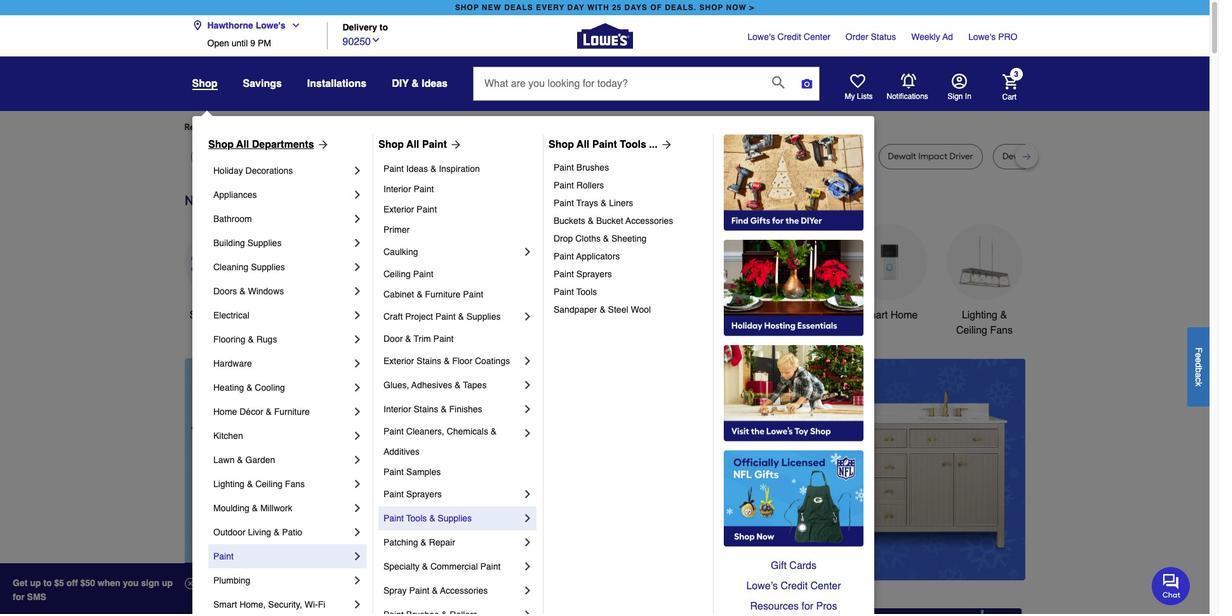 Task type: vqa. For each thing, say whether or not it's contained in the screenshot.
Shop button
yes



Task type: locate. For each thing, give the bounding box(es) containing it.
stains up cleaners,
[[414, 405, 438, 415]]

1 vertical spatial interior
[[384, 405, 411, 415]]

chevron right image for lighting & ceiling fans
[[351, 478, 364, 491]]

center inside lowe's credit center link
[[811, 581, 841, 593]]

to inside get up to $5 off $50 when you sign up for sms
[[43, 579, 52, 589]]

driver
[[537, 151, 561, 162], [835, 151, 859, 162], [950, 151, 974, 162]]

1 horizontal spatial driver
[[835, 151, 859, 162]]

0 horizontal spatial shop
[[208, 139, 234, 151]]

0 vertical spatial sprayers
[[577, 269, 612, 279]]

kitchen
[[567, 310, 601, 321], [213, 431, 243, 441]]

installations button
[[307, 72, 367, 95]]

1 horizontal spatial accessories
[[626, 216, 673, 226]]

b
[[1194, 368, 1204, 373]]

2 you from the left
[[413, 122, 428, 133]]

gift cards link
[[724, 556, 864, 577]]

my
[[845, 92, 855, 101]]

90250
[[343, 36, 371, 47]]

chevron right image for cleaning supplies
[[351, 261, 364, 274]]

furniture
[[425, 290, 461, 300], [274, 407, 310, 417]]

paint right trim
[[434, 334, 454, 344]]

chevron right image for hardware
[[351, 358, 364, 370]]

center for lowe's credit center
[[804, 32, 831, 42]]

2 horizontal spatial lowe's
[[969, 32, 996, 42]]

shop all paint tools ...
[[549, 139, 658, 151]]

1 vertical spatial ceiling
[[956, 325, 988, 337]]

accessories up the sheeting
[[626, 216, 673, 226]]

1 horizontal spatial lighting & ceiling fans
[[956, 310, 1013, 337]]

you up shop all paint link
[[413, 122, 428, 133]]

decorations
[[246, 166, 293, 176], [481, 325, 536, 337]]

drop cloths & sheeting
[[554, 234, 647, 244]]

chevron right image for exterior stains & floor coatings
[[521, 355, 534, 368]]

resources for pros link
[[724, 597, 864, 615]]

shop for shop all paint
[[379, 139, 404, 151]]

pros
[[816, 601, 837, 613]]

2 dewalt from the left
[[258, 151, 286, 162]]

0 horizontal spatial outdoor
[[213, 528, 246, 538]]

spray
[[384, 586, 407, 596]]

paint up interior paint
[[384, 164, 404, 174]]

drop cloths & sheeting link
[[554, 230, 704, 248]]

ideas inside 'button'
[[422, 78, 448, 90]]

driver up "paint brushes"
[[537, 151, 561, 162]]

outdoor living & patio link
[[213, 521, 351, 545]]

chevron right image
[[351, 189, 364, 201], [351, 285, 364, 298], [351, 309, 364, 322], [351, 333, 364, 346], [351, 358, 364, 370], [351, 382, 364, 394], [521, 403, 534, 416], [351, 406, 364, 419], [351, 551, 364, 563], [521, 561, 534, 573], [351, 599, 364, 612]]

0 horizontal spatial sprayers
[[406, 490, 442, 500]]

1 horizontal spatial paint sprayers
[[554, 269, 612, 279]]

patio
[[282, 528, 302, 538]]

2 horizontal spatial impact
[[919, 151, 948, 162]]

2 interior from the top
[[384, 405, 411, 415]]

tools up door & trim paint
[[401, 310, 425, 321]]

recommended searches for you heading
[[184, 121, 1025, 134]]

5 bit from the left
[[1050, 151, 1061, 162]]

center inside lowe's credit center 'link'
[[804, 32, 831, 42]]

lowe's for lowe's pro
[[969, 32, 996, 42]]

new deals every day during 25 days of deals image
[[184, 190, 1025, 211]]

all for shop all deals
[[216, 310, 227, 321]]

ideas up interior paint
[[406, 164, 428, 174]]

2 shop from the left
[[379, 139, 404, 151]]

1 driver from the left
[[537, 151, 561, 162]]

0 vertical spatial center
[[804, 32, 831, 42]]

0 vertical spatial paint sprayers link
[[554, 265, 704, 283]]

kitchen link
[[213, 424, 351, 448]]

1 impact from the left
[[506, 151, 535, 162]]

1 vertical spatial decorations
[[481, 325, 536, 337]]

dewalt for dewalt bit set
[[421, 151, 449, 162]]

0 horizontal spatial up
[[30, 579, 41, 589]]

1 horizontal spatial lighting
[[962, 310, 998, 321]]

6 dewalt from the left
[[888, 151, 916, 162]]

paint up paint rollers on the left of the page
[[554, 163, 574, 173]]

smart for smart home
[[861, 310, 888, 321]]

sign
[[948, 92, 963, 101]]

chevron right image for paint
[[351, 551, 364, 563]]

shop all paint link
[[379, 137, 462, 152]]

0 vertical spatial kitchen
[[567, 310, 601, 321]]

1 horizontal spatial kitchen
[[567, 310, 601, 321]]

dewalt
[[200, 151, 229, 162], [258, 151, 286, 162], [334, 151, 362, 162], [421, 151, 449, 162], [729, 151, 758, 162], [888, 151, 916, 162], [1003, 151, 1031, 162]]

9
[[250, 38, 255, 48]]

tools up patching & repair
[[406, 514, 427, 524]]

arrow right image inside shop all paint tools ... link
[[658, 138, 673, 151]]

0 horizontal spatial lighting
[[213, 479, 245, 490]]

all up paint ideas & inspiration
[[407, 139, 419, 151]]

tools inside outdoor tools & equipment
[[702, 310, 726, 321]]

1 drill from the left
[[364, 151, 379, 162]]

outdoor down moulding
[[213, 528, 246, 538]]

0 horizontal spatial impact
[[506, 151, 535, 162]]

days
[[625, 3, 648, 12]]

e up b
[[1194, 358, 1204, 363]]

0 horizontal spatial shop
[[455, 3, 479, 12]]

more suggestions for you
[[325, 122, 428, 133]]

tools for paint tools
[[576, 287, 597, 297]]

1 vertical spatial lighting & ceiling fans link
[[213, 473, 351, 497]]

dewalt for dewalt drill bit set
[[1003, 151, 1031, 162]]

for down get
[[13, 593, 25, 603]]

specialty & commercial paint
[[384, 562, 501, 572]]

exterior paint link
[[384, 199, 534, 220]]

driver down sign in
[[950, 151, 974, 162]]

kitchen down paint tools
[[567, 310, 601, 321]]

impact driver bit
[[506, 151, 574, 162]]

shop these last-minute gifts. $99 or less. quantities are limited and won't last. image
[[184, 359, 390, 581]]

0 horizontal spatial kitchen
[[213, 431, 243, 441]]

buckets & bucket accessories
[[554, 216, 673, 226]]

rollers
[[577, 180, 604, 191]]

tapes
[[463, 380, 487, 391]]

tools up sandpaper
[[576, 287, 597, 297]]

lowe's down >
[[748, 32, 775, 42]]

1 vertical spatial home
[[213, 407, 237, 417]]

exterior stains & floor coatings
[[384, 356, 510, 366]]

1 shop from the left
[[208, 139, 234, 151]]

decorations down the dewalt tool
[[246, 166, 293, 176]]

1 vertical spatial center
[[811, 581, 841, 593]]

chevron right image for kitchen
[[351, 430, 364, 443]]

lowe's credit center link
[[724, 577, 864, 597]]

chevron right image for plumbing
[[351, 575, 364, 587]]

accessories down commercial
[[440, 586, 488, 596]]

0 vertical spatial ceiling
[[384, 269, 411, 279]]

chevron right image for paint tools & supplies
[[521, 513, 534, 525]]

paint up buckets
[[554, 198, 574, 208]]

dewalt for dewalt
[[200, 151, 229, 162]]

get up to 2 free select tools or batteries when you buy 1 with select purchases. image
[[187, 609, 452, 615]]

outdoor tools & equipment
[[663, 310, 735, 337]]

0 vertical spatial home
[[891, 310, 918, 321]]

of
[[650, 3, 662, 12]]

sprayers down applicators
[[577, 269, 612, 279]]

1 set from the left
[[464, 151, 477, 162]]

tools up drill bit set
[[620, 139, 646, 151]]

drill for dewalt drill
[[760, 151, 775, 162]]

1 horizontal spatial fans
[[990, 325, 1013, 337]]

1 vertical spatial credit
[[781, 581, 808, 593]]

building supplies link
[[213, 231, 351, 255]]

center up pros
[[811, 581, 841, 593]]

decorations inside holiday decorations link
[[246, 166, 293, 176]]

None search field
[[473, 67, 820, 113]]

shop down recommended
[[208, 139, 234, 151]]

delivery
[[343, 23, 377, 33]]

3 impact from the left
[[919, 151, 948, 162]]

all up "paint brushes"
[[577, 139, 590, 151]]

for inside resources for pros link
[[802, 601, 814, 613]]

exterior for exterior stains & floor coatings
[[384, 356, 414, 366]]

interior for interior paint
[[384, 184, 411, 194]]

1 interior from the top
[[384, 184, 411, 194]]

until
[[232, 38, 248, 48]]

home décor & furniture link
[[213, 400, 351, 424]]

0 horizontal spatial bathroom link
[[213, 207, 351, 231]]

millwork
[[260, 504, 292, 514]]

ideas right diy
[[422, 78, 448, 90]]

paint up sandpaper
[[554, 287, 574, 297]]

0 vertical spatial ideas
[[422, 78, 448, 90]]

f e e d b a c k
[[1194, 348, 1204, 387]]

furniture up craft project paint & supplies at the left of the page
[[425, 290, 461, 300]]

kitchen inside 'link'
[[567, 310, 601, 321]]

stains for exterior
[[417, 356, 441, 366]]

lowe's inside 'link'
[[748, 32, 775, 42]]

gift
[[771, 561, 787, 572]]

1 horizontal spatial set
[[632, 151, 645, 162]]

moulding
[[213, 504, 249, 514]]

chevron right image for outdoor living & patio
[[351, 526, 364, 539]]

exterior down "door"
[[384, 356, 414, 366]]

paint sprayers
[[554, 269, 612, 279], [384, 490, 442, 500]]

lowe's left pro
[[969, 32, 996, 42]]

trim
[[414, 334, 431, 344]]

1 you from the left
[[300, 122, 315, 133]]

shop left electrical
[[190, 310, 213, 321]]

paint down drop
[[554, 251, 574, 262]]

all left deals
[[216, 310, 227, 321]]

2 vertical spatial ceiling
[[255, 479, 283, 490]]

1 vertical spatial outdoor
[[213, 528, 246, 538]]

...
[[649, 139, 658, 151]]

holiday hosting essentials. image
[[724, 240, 864, 337]]

accessories inside buckets & bucket accessories link
[[626, 216, 673, 226]]

paint down "paint brushes"
[[554, 180, 574, 191]]

chevron down image
[[286, 20, 301, 30]]

kitchen faucets
[[567, 310, 640, 321]]

up up the sms
[[30, 579, 41, 589]]

interior up exterior paint
[[384, 184, 411, 194]]

paint rollers
[[554, 180, 604, 191]]

appliances
[[213, 190, 257, 200]]

3 bit from the left
[[563, 151, 574, 162]]

arrow right image
[[314, 138, 329, 151], [658, 138, 673, 151], [1002, 470, 1015, 483]]

spray paint & accessories link
[[384, 579, 521, 603]]

chevron right image for flooring & rugs
[[351, 333, 364, 346]]

1 vertical spatial lighting & ceiling fans
[[213, 479, 305, 490]]

chevron down image
[[371, 35, 381, 45]]

0 vertical spatial shop
[[192, 78, 218, 90]]

0 vertical spatial stains
[[417, 356, 441, 366]]

1 horizontal spatial shop
[[379, 139, 404, 151]]

& inside 'button'
[[412, 78, 419, 90]]

all
[[236, 139, 249, 151], [407, 139, 419, 151], [577, 139, 590, 151], [216, 310, 227, 321]]

supplies down cabinet & furniture paint link
[[467, 312, 501, 322]]

interior paint link
[[384, 179, 534, 199]]

chevron right image for interior stains & finishes
[[521, 403, 534, 416]]

arrow right image for shop all departments
[[314, 138, 329, 151]]

0 horizontal spatial furniture
[[274, 407, 310, 417]]

1 vertical spatial bathroom
[[772, 310, 816, 321]]

0 vertical spatial bathroom
[[213, 214, 252, 224]]

ideas inside "link"
[[406, 164, 428, 174]]

kitchen up 'lawn'
[[213, 431, 243, 441]]

lists
[[857, 92, 873, 101]]

1 dewalt from the left
[[200, 151, 229, 162]]

paint up dewalt bit set
[[422, 139, 447, 151]]

1 horizontal spatial up
[[162, 579, 173, 589]]

1 horizontal spatial impact
[[804, 151, 833, 162]]

all down recommended searches for you
[[236, 139, 249, 151]]

up to 35 percent off select small appliances. image
[[472, 609, 737, 615]]

shop up impact driver bit
[[549, 139, 574, 151]]

bathroom
[[213, 214, 252, 224], [772, 310, 816, 321]]

1 vertical spatial kitchen
[[213, 431, 243, 441]]

1 horizontal spatial smart
[[861, 310, 888, 321]]

outdoor inside 'outdoor living & patio' link
[[213, 528, 246, 538]]

0 vertical spatial furniture
[[425, 290, 461, 300]]

shop left now
[[700, 3, 724, 12]]

paint sprayers down paint applicators
[[554, 269, 612, 279]]

dewalt tool
[[258, 151, 305, 162]]

2 exterior from the top
[[384, 356, 414, 366]]

3 dewalt from the left
[[334, 151, 362, 162]]

doors & windows
[[213, 286, 284, 297]]

to up chevron down image
[[380, 23, 388, 33]]

with
[[587, 3, 609, 12]]

1 horizontal spatial home
[[891, 310, 918, 321]]

0 horizontal spatial fans
[[285, 479, 305, 490]]

drill for dewalt drill bit
[[364, 151, 379, 162]]

furniture down heating & cooling link
[[274, 407, 310, 417]]

for up shop all paint
[[400, 122, 411, 133]]

2 horizontal spatial arrow right image
[[1002, 470, 1015, 483]]

2 impact from the left
[[804, 151, 833, 162]]

0 vertical spatial decorations
[[246, 166, 293, 176]]

4 drill from the left
[[1033, 151, 1048, 162]]

3 drill from the left
[[760, 151, 775, 162]]

1 vertical spatial paint sprayers
[[384, 490, 442, 500]]

1 vertical spatial smart
[[213, 600, 237, 610]]

chevron right image for heating & cooling
[[351, 382, 364, 394]]

exterior for exterior paint
[[384, 205, 414, 215]]

1 vertical spatial paint sprayers link
[[384, 483, 521, 507]]

& inside the paint cleaners, chemicals & additives
[[491, 427, 497, 437]]

1 vertical spatial accessories
[[440, 586, 488, 596]]

outdoor up equipment
[[663, 310, 699, 321]]

additives
[[384, 447, 420, 457]]

0 horizontal spatial paint sprayers
[[384, 490, 442, 500]]

shop down more suggestions for you link
[[379, 139, 404, 151]]

2 horizontal spatial driver
[[950, 151, 974, 162]]

bit for dewalt drill bit set
[[1050, 151, 1061, 162]]

chat invite button image
[[1152, 567, 1191, 606]]

flooring & rugs link
[[213, 328, 351, 352]]

fi
[[318, 600, 325, 610]]

credit up search image
[[778, 32, 801, 42]]

smart
[[861, 310, 888, 321], [213, 600, 237, 610]]

2 horizontal spatial ceiling
[[956, 325, 988, 337]]

when
[[98, 579, 120, 589]]

decorations down "christmas"
[[481, 325, 536, 337]]

lowe's pro link
[[969, 30, 1018, 43]]

0 horizontal spatial accessories
[[440, 586, 488, 596]]

interior down "glues," in the bottom left of the page
[[384, 405, 411, 415]]

0 vertical spatial fans
[[990, 325, 1013, 337]]

chevron right image for caulking
[[521, 246, 534, 258]]

shop left new
[[455, 3, 479, 12]]

outdoor for outdoor living & patio
[[213, 528, 246, 538]]

1 exterior from the top
[[384, 205, 414, 215]]

outdoor inside outdoor tools & equipment
[[663, 310, 699, 321]]

inspiration
[[439, 164, 480, 174]]

paint up the additives
[[384, 427, 404, 437]]

7 dewalt from the left
[[1003, 151, 1031, 162]]

chevron right image
[[351, 164, 364, 177], [351, 213, 364, 225], [351, 237, 364, 250], [521, 246, 534, 258], [351, 261, 364, 274], [521, 311, 534, 323], [521, 355, 534, 368], [521, 379, 534, 392], [521, 427, 534, 440], [351, 430, 364, 443], [351, 454, 364, 467], [351, 478, 364, 491], [521, 488, 534, 501], [351, 502, 364, 515], [521, 513, 534, 525], [351, 526, 364, 539], [521, 537, 534, 549], [351, 575, 364, 587], [521, 585, 534, 598], [521, 609, 534, 615]]

f
[[1194, 348, 1204, 353]]

chevron right image for specialty & commercial paint
[[521, 561, 534, 573]]

arrow right image inside shop all departments link
[[314, 138, 329, 151]]

scroll to item #5 element
[[775, 557, 808, 564]]

1 horizontal spatial bathroom link
[[756, 224, 832, 323]]

paint down paint samples
[[384, 490, 404, 500]]

2 set from the left
[[632, 151, 645, 162]]

0 horizontal spatial arrow right image
[[314, 138, 329, 151]]

0 horizontal spatial you
[[300, 122, 315, 133]]

5 dewalt from the left
[[729, 151, 758, 162]]

dewalt for dewalt impact driver
[[888, 151, 916, 162]]

chevron right image for craft project paint & supplies
[[521, 311, 534, 323]]

0 horizontal spatial to
[[43, 579, 52, 589]]

set for dewalt bit set
[[464, 151, 477, 162]]

impact for impact driver
[[804, 151, 833, 162]]

1 vertical spatial ideas
[[406, 164, 428, 174]]

home,
[[240, 600, 266, 610]]

accessories inside spray paint & accessories link
[[440, 586, 488, 596]]

2 driver from the left
[[835, 151, 859, 162]]

more
[[325, 122, 346, 133]]

shop for shop all paint tools ...
[[549, 139, 574, 151]]

3 shop from the left
[[549, 139, 574, 151]]

you left more
[[300, 122, 315, 133]]

0 horizontal spatial lighting & ceiling fans
[[213, 479, 305, 490]]

credit up resources for pros link
[[781, 581, 808, 593]]

stains down trim
[[417, 356, 441, 366]]

1 horizontal spatial decorations
[[481, 325, 536, 337]]

ceiling
[[384, 269, 411, 279], [956, 325, 988, 337], [255, 479, 283, 490]]

dewalt for dewalt tool
[[258, 151, 286, 162]]

drill
[[364, 151, 379, 162], [603, 151, 618, 162], [760, 151, 775, 162], [1033, 151, 1048, 162]]

samples
[[406, 467, 441, 478]]

tools up equipment
[[702, 310, 726, 321]]

0 horizontal spatial set
[[464, 151, 477, 162]]

up right sign
[[162, 579, 173, 589]]

moulding & millwork link
[[213, 497, 351, 521]]

1 horizontal spatial lowe's
[[748, 32, 775, 42]]

tool
[[288, 151, 305, 162]]

1 horizontal spatial furniture
[[425, 290, 461, 300]]

door & trim paint
[[384, 334, 454, 344]]

doors & windows link
[[213, 279, 351, 304]]

arrow left image
[[421, 470, 433, 483]]

shop for shop all deals
[[190, 310, 213, 321]]

chevron right image for electrical
[[351, 309, 364, 322]]

0 horizontal spatial lowe's
[[256, 20, 286, 30]]

0 vertical spatial outdoor
[[663, 310, 699, 321]]

up to 30 percent off select grills and accessories. image
[[758, 609, 1023, 615]]

0 horizontal spatial bathroom
[[213, 214, 252, 224]]

center left order
[[804, 32, 831, 42]]

supplies up windows
[[251, 262, 285, 272]]

interior for interior stains & finishes
[[384, 405, 411, 415]]

0 horizontal spatial decorations
[[246, 166, 293, 176]]

1 vertical spatial to
[[43, 579, 52, 589]]

1 horizontal spatial paint sprayers link
[[554, 265, 704, 283]]

location image
[[192, 20, 202, 30]]

1 vertical spatial exterior
[[384, 356, 414, 366]]

paint up patching
[[384, 514, 404, 524]]

e up d at right
[[1194, 353, 1204, 358]]

kitchen faucets link
[[566, 224, 642, 323]]

0 vertical spatial interior
[[384, 184, 411, 194]]

1 bit from the left
[[382, 151, 392, 162]]

credit for lowe's
[[781, 581, 808, 593]]

1 horizontal spatial arrow right image
[[658, 138, 673, 151]]

lowe's inside button
[[256, 20, 286, 30]]

paint sprayers link up sandpaper & steel wool link
[[554, 265, 704, 283]]

glues, adhesives & tapes
[[384, 380, 487, 391]]

lowe's up pm
[[256, 20, 286, 30]]

shop down open
[[192, 78, 218, 90]]

credit inside 'link'
[[778, 32, 801, 42]]

decorations inside christmas decorations link
[[481, 325, 536, 337]]

impact for impact driver bit
[[506, 151, 535, 162]]

credit for lowe's
[[778, 32, 801, 42]]

for left pros
[[802, 601, 814, 613]]

1 horizontal spatial outdoor
[[663, 310, 699, 321]]

paint sprayers link down arrow left icon
[[384, 483, 521, 507]]

1 horizontal spatial to
[[380, 23, 388, 33]]

you for more suggestions for you
[[413, 122, 428, 133]]

1 vertical spatial stains
[[414, 405, 438, 415]]

patching & repair
[[384, 538, 455, 548]]

paint down ceiling paint link
[[463, 290, 483, 300]]

credit
[[778, 32, 801, 42], [781, 581, 808, 593]]

rugs
[[256, 335, 277, 345]]

supplies up patching & repair link at the bottom of page
[[438, 514, 472, 524]]

driver down my
[[835, 151, 859, 162]]

paint up the plumbing
[[213, 552, 234, 562]]

0 vertical spatial accessories
[[626, 216, 673, 226]]

holiday decorations link
[[213, 159, 351, 183]]

christmas decorations link
[[470, 224, 546, 338]]

2 horizontal spatial shop
[[549, 139, 574, 151]]

savings
[[243, 78, 282, 90]]

chevron right image for lawn & garden
[[351, 454, 364, 467]]

25
[[612, 3, 622, 12]]

recommended searches for you
[[184, 122, 315, 133]]

sprayers down arrow left icon
[[406, 490, 442, 500]]

4 dewalt from the left
[[421, 151, 449, 162]]

to left $5
[[43, 579, 52, 589]]

0 horizontal spatial driver
[[537, 151, 561, 162]]

chevron right image for glues, adhesives & tapes
[[521, 379, 534, 392]]

dewalt drill
[[729, 151, 775, 162]]

decorations for holiday
[[246, 166, 293, 176]]

exterior up primer
[[384, 205, 414, 215]]

0 vertical spatial lighting
[[962, 310, 998, 321]]

2 horizontal spatial set
[[1063, 151, 1076, 162]]

paint brushes link
[[554, 159, 704, 177]]

lawn & garden
[[213, 455, 275, 466]]

0 horizontal spatial paint sprayers link
[[384, 483, 521, 507]]

lowe's home improvement notification center image
[[901, 74, 916, 89]]

paint sprayers down paint samples
[[384, 490, 442, 500]]

0 horizontal spatial smart
[[213, 600, 237, 610]]



Task type: describe. For each thing, give the bounding box(es) containing it.
paint rollers link
[[554, 177, 704, 194]]

savings button
[[243, 72, 282, 95]]

3 driver from the left
[[950, 151, 974, 162]]

& inside lighting & ceiling fans
[[1001, 310, 1007, 321]]

for inside get up to $5 off $50 when you sign up for sms
[[13, 593, 25, 603]]

lawn & garden link
[[213, 448, 351, 473]]

heating
[[213, 383, 244, 393]]

primer link
[[384, 220, 534, 240]]

chevron right image for bathroom
[[351, 213, 364, 225]]

smart for smart home, security, wi-fi
[[213, 600, 237, 610]]

paint brushes
[[554, 163, 609, 173]]

90250 button
[[343, 33, 381, 49]]

all for shop all departments
[[236, 139, 249, 151]]

outdoor for outdoor tools & equipment
[[663, 310, 699, 321]]

lowe's home improvement account image
[[952, 74, 967, 89]]

lowe's for lowe's credit center
[[748, 32, 775, 42]]

scroll to item #2 image
[[683, 558, 714, 563]]

paint down recommended searches for you heading
[[592, 139, 617, 151]]

sign in button
[[948, 74, 972, 102]]

2 up from the left
[[162, 579, 173, 589]]

2 e from the top
[[1194, 358, 1204, 363]]

chevron right image for building supplies
[[351, 237, 364, 250]]

3 set from the left
[[1063, 151, 1076, 162]]

1 shop from the left
[[455, 3, 479, 12]]

dewalt for dewalt drill
[[729, 151, 758, 162]]

scroll to item #4 image
[[744, 558, 775, 563]]

sandpaper & steel wool
[[554, 305, 651, 315]]

0 horizontal spatial home
[[213, 407, 237, 417]]

officially licensed n f l gifts. shop now. image
[[724, 451, 864, 547]]

cleaning supplies
[[213, 262, 285, 272]]

all for shop all paint
[[407, 139, 419, 151]]

paint up cabinet & furniture paint
[[413, 269, 434, 279]]

outdoor tools & equipment link
[[661, 224, 737, 338]]

for inside more suggestions for you link
[[400, 122, 411, 133]]

exterior stains & floor coatings link
[[384, 349, 521, 373]]

floor
[[452, 356, 473, 366]]

cleaning
[[213, 262, 248, 272]]

dewalt drill bit set
[[1003, 151, 1076, 162]]

coatings
[[475, 356, 510, 366]]

1 e from the top
[[1194, 353, 1204, 358]]

you
[[123, 579, 139, 589]]

paint applicators
[[554, 251, 620, 262]]

stains for interior
[[414, 405, 438, 415]]

shop all departments
[[208, 139, 314, 151]]

paint inside the paint cleaners, chemicals & additives
[[384, 427, 404, 437]]

caulking link
[[384, 240, 521, 264]]

camera image
[[801, 77, 814, 90]]

arrow right image
[[447, 138, 462, 151]]

paint samples link
[[384, 462, 534, 483]]

specialty & commercial paint link
[[384, 555, 521, 579]]

visit the lowe's toy shop. image
[[724, 345, 864, 442]]

paint tools & supplies
[[384, 514, 472, 524]]

lowe's
[[747, 581, 778, 593]]

sms
[[27, 593, 46, 603]]

kitchen for kitchen faucets
[[567, 310, 601, 321]]

all for shop all paint tools ...
[[577, 139, 590, 151]]

2 drill from the left
[[603, 151, 618, 162]]

search image
[[772, 76, 785, 89]]

center for lowe's credit center
[[811, 581, 841, 593]]

fans inside lighting & ceiling fans
[[990, 325, 1013, 337]]

c
[[1194, 378, 1204, 382]]

paint down interior paint
[[417, 205, 437, 215]]

d
[[1194, 363, 1204, 368]]

plumbing link
[[213, 569, 351, 593]]

kitchen for kitchen
[[213, 431, 243, 441]]

driver for impact driver
[[835, 151, 859, 162]]

steel
[[608, 305, 628, 315]]

find gifts for the diyer. image
[[724, 135, 864, 231]]

tools for paint tools & supplies
[[406, 514, 427, 524]]

1 horizontal spatial ceiling
[[384, 269, 411, 279]]

for up departments
[[287, 122, 298, 133]]

lowe's pro
[[969, 32, 1018, 42]]

buckets
[[554, 216, 585, 226]]

get up to $5 off $50 when you sign up for sms
[[13, 579, 173, 603]]

ceiling inside lighting & ceiling fans
[[956, 325, 988, 337]]

glues, adhesives & tapes link
[[384, 373, 521, 398]]

smart home, security, wi-fi
[[213, 600, 325, 610]]

0 vertical spatial to
[[380, 23, 388, 33]]

2 shop from the left
[[700, 3, 724, 12]]

paint right commercial
[[480, 562, 501, 572]]

paint right spray
[[409, 586, 430, 596]]

chevron right image for paint cleaners, chemicals & additives
[[521, 427, 534, 440]]

craft
[[384, 312, 403, 322]]

moulding & millwork
[[213, 504, 292, 514]]

applicators
[[576, 251, 620, 262]]

chevron right image for paint sprayers
[[521, 488, 534, 501]]

sandpaper & steel wool link
[[554, 301, 704, 319]]

4 bit from the left
[[620, 151, 630, 162]]

diy
[[392, 78, 409, 90]]

delivery to
[[343, 23, 388, 33]]

christmas decorations
[[481, 310, 536, 337]]

bit for impact driver bit
[[563, 151, 574, 162]]

tools for outdoor tools & equipment
[[702, 310, 726, 321]]

dewalt drill bit
[[334, 151, 392, 162]]

& inside outdoor tools & equipment
[[728, 310, 735, 321]]

1 vertical spatial lighting
[[213, 479, 245, 490]]

paint down the additives
[[384, 467, 404, 478]]

day
[[567, 3, 585, 12]]

shop all deals
[[190, 310, 256, 321]]

lowe's home improvement logo image
[[577, 8, 633, 64]]

now
[[726, 3, 747, 12]]

shop new deals every day with 25 days of deals. shop now >
[[455, 3, 755, 12]]

bit for dewalt drill bit
[[382, 151, 392, 162]]

liners
[[609, 198, 633, 208]]

supplies up cleaning supplies
[[247, 238, 282, 248]]

more suggestions for you link
[[325, 121, 438, 134]]

chevron right image for holiday decorations
[[351, 164, 364, 177]]

chevron right image for patching & repair
[[521, 537, 534, 549]]

drop
[[554, 234, 573, 244]]

door
[[384, 334, 403, 344]]

accessories for buckets & bucket accessories
[[626, 216, 673, 226]]

ceiling paint
[[384, 269, 434, 279]]

arrow right image for shop all paint tools ...
[[658, 138, 673, 151]]

spray paint & accessories
[[384, 586, 488, 596]]

chevron right image for spray paint & accessories
[[521, 585, 534, 598]]

0 vertical spatial lighting & ceiling fans
[[956, 310, 1013, 337]]

notifications
[[887, 92, 928, 101]]

accessories for spray paint & accessories
[[440, 586, 488, 596]]

1 horizontal spatial sprayers
[[577, 269, 612, 279]]

sign
[[141, 579, 159, 589]]

paint up paint tools
[[554, 269, 574, 279]]

holiday
[[213, 166, 243, 176]]

you for recommended searches for you
[[300, 122, 315, 133]]

scroll to item #3 image
[[714, 558, 744, 563]]

impact driver
[[804, 151, 859, 162]]

decorations for christmas
[[481, 325, 536, 337]]

driver for impact driver bit
[[537, 151, 561, 162]]

0 horizontal spatial ceiling
[[255, 479, 283, 490]]

cleaners,
[[406, 427, 444, 437]]

paint down cabinet & furniture paint
[[435, 312, 456, 322]]

interior stains & finishes
[[384, 405, 482, 415]]

lowe's credit center
[[747, 581, 841, 593]]

1 up from the left
[[30, 579, 41, 589]]

lowe's home improvement cart image
[[1002, 74, 1018, 89]]

door & trim paint link
[[384, 329, 534, 349]]

deals
[[504, 3, 533, 12]]

drill for dewalt drill bit set
[[1033, 151, 1048, 162]]

sandpaper
[[554, 305, 597, 315]]

0 vertical spatial paint sprayers
[[554, 269, 612, 279]]

paint down paint ideas & inspiration
[[414, 184, 434, 194]]

order status
[[846, 32, 896, 42]]

heating & cooling
[[213, 383, 285, 393]]

glues,
[[384, 380, 409, 391]]

chevron right image for doors & windows
[[351, 285, 364, 298]]

chevron right image for home décor & furniture
[[351, 406, 364, 419]]

off
[[67, 579, 78, 589]]

up to 40 percent off select vanities. plus get free local delivery on select vanities. image
[[410, 359, 1025, 581]]

diy & ideas button
[[392, 72, 448, 95]]

order status link
[[846, 30, 896, 43]]

1 horizontal spatial lighting & ceiling fans link
[[947, 224, 1023, 338]]

dewalt for dewalt drill bit
[[334, 151, 362, 162]]

1 vertical spatial sprayers
[[406, 490, 442, 500]]

set for drill bit set
[[632, 151, 645, 162]]

deals.
[[665, 3, 697, 12]]

& inside "link"
[[431, 164, 436, 174]]

resources
[[750, 601, 799, 613]]

drill bit set
[[603, 151, 645, 162]]

shop for shop all departments
[[208, 139, 234, 151]]

diy & ideas
[[392, 78, 448, 90]]

Search Query text field
[[474, 67, 762, 100]]

lighting inside lighting & ceiling fans
[[962, 310, 998, 321]]

patching & repair link
[[384, 531, 521, 555]]

holiday decorations
[[213, 166, 293, 176]]

f e e d b a c k button
[[1188, 327, 1210, 407]]

buckets & bucket accessories link
[[554, 212, 704, 230]]

installations
[[307, 78, 367, 90]]

chevron right image for moulding & millwork
[[351, 502, 364, 515]]

chevron right image for smart home, security, wi-fi
[[351, 599, 364, 612]]

1 vertical spatial fans
[[285, 479, 305, 490]]

garden
[[246, 455, 275, 466]]

1 vertical spatial furniture
[[274, 407, 310, 417]]

lowe's credit center link
[[748, 30, 831, 43]]

order
[[846, 32, 869, 42]]

shop all paint tools ... link
[[549, 137, 673, 152]]

outdoor living & patio
[[213, 528, 302, 538]]

shop for shop
[[192, 78, 218, 90]]

lowe's home improvement lists image
[[850, 74, 865, 89]]

2 bit from the left
[[451, 151, 462, 162]]

0 horizontal spatial lighting & ceiling fans link
[[213, 473, 351, 497]]

chevron right image for appliances
[[351, 189, 364, 201]]

lowe's credit center
[[748, 32, 831, 42]]



